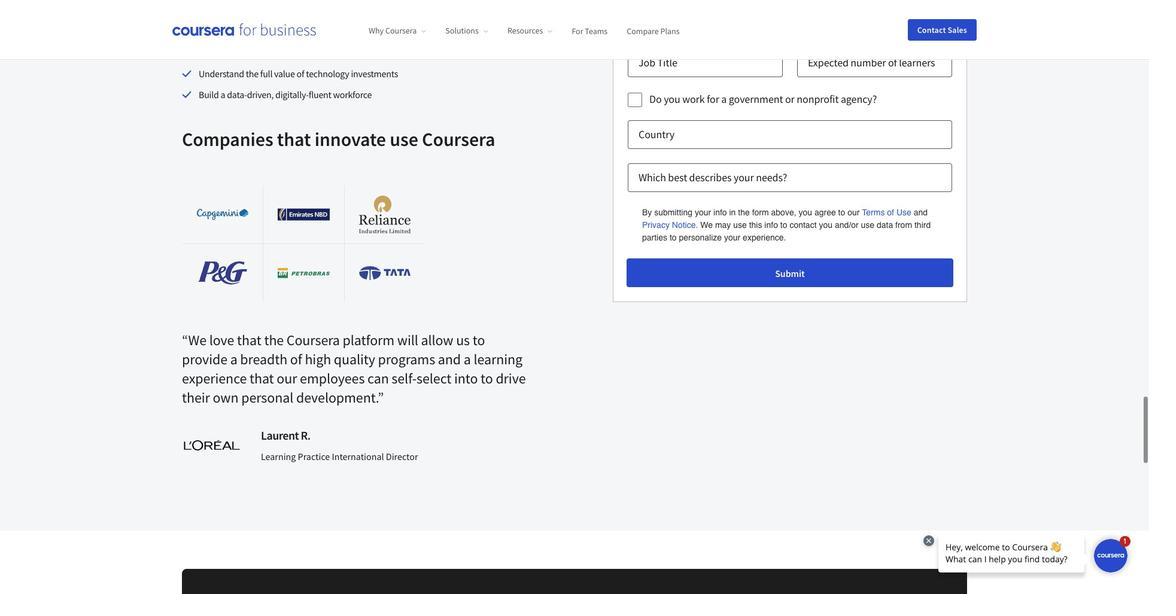 Task type: vqa. For each thing, say whether or not it's contained in the screenshot.
topmost that
yes



Task type: locate. For each thing, give the bounding box(es) containing it.
the
[[246, 68, 259, 80], [738, 208, 750, 217], [264, 331, 284, 350]]

you inside we may use this info to contact you and/or use data from third parties to personalize your experience.
[[819, 220, 833, 230]]

0 horizontal spatial info
[[714, 208, 727, 217]]

for teams
[[572, 25, 608, 36]]

learn more about how you can:
[[182, 20, 332, 35]]

in
[[730, 208, 736, 217]]

work
[[639, 13, 662, 26]]

expected
[[808, 56, 849, 69]]

our
[[848, 208, 860, 217], [277, 369, 297, 388]]

nonprofit
[[797, 92, 839, 106]]

info inside we may use this info to contact you and/or use data from third parties to personalize your experience.
[[765, 220, 778, 230]]

1 vertical spatial the
[[738, 208, 750, 217]]

reliance logo image
[[359, 196, 411, 233]]

why coursera
[[369, 25, 417, 36]]

use
[[390, 128, 418, 152], [734, 220, 747, 230], [861, 220, 875, 230]]

info left in
[[714, 208, 727, 217]]

of inside we love that the coursera platform will allow us to provide a breadth of high quality programs and a learning experience that our employees can self-select into to drive their own personal development.
[[290, 350, 302, 369]]

info up experience.
[[765, 220, 778, 230]]

work email address
[[639, 13, 727, 26]]

a up into
[[464, 350, 471, 369]]

companies
[[182, 128, 273, 152]]

for
[[572, 25, 583, 36]]

why coursera link
[[369, 25, 426, 36]]

0 vertical spatial and
[[914, 208, 928, 217]]

the right in
[[738, 208, 750, 217]]

agree to
[[815, 208, 846, 217]]

for
[[707, 92, 720, 106]]

digitally-
[[275, 88, 309, 100]]

we inside we may use this info to contact you and/or use data from third parties to personalize your experience.
[[701, 220, 713, 230]]

1 vertical spatial info
[[765, 220, 778, 230]]

your inside we may use this info to contact you and/or use data from third parties to personalize your experience.
[[724, 233, 741, 243]]

and down allow
[[438, 350, 461, 369]]

of
[[888, 56, 897, 69], [297, 68, 304, 80], [290, 350, 302, 369]]

our up personal
[[277, 369, 297, 388]]

info
[[714, 208, 727, 217], [765, 220, 778, 230]]

use down terms of
[[861, 220, 875, 230]]

can:
[[312, 20, 332, 35]]

1 vertical spatial we
[[188, 331, 207, 350]]

we inside we love that the coursera platform will allow us to provide a breadth of high quality programs and a learning experience that our employees can self-select into to drive their own personal development.
[[188, 331, 207, 350]]

form
[[752, 208, 769, 217]]

your inside by submitting your info in the form above, you agree to our terms of use and privacy notice.
[[695, 208, 711, 217]]

government
[[729, 92, 783, 106]]

1 vertical spatial your
[[695, 208, 711, 217]]

strategic
[[239, 47, 272, 59]]

p&g logo image
[[198, 262, 247, 285]]

Work Email Address email field
[[628, 5, 783, 34]]

0 vertical spatial we
[[701, 220, 713, 230]]

0 vertical spatial the
[[246, 68, 259, 80]]

breadth
[[240, 350, 287, 369]]

we up personalize
[[701, 220, 713, 230]]

the inside by submitting your info in the form above, you agree to our terms of use and privacy notice.
[[738, 208, 750, 217]]

contact sales button
[[908, 19, 977, 40]]

use right innovate
[[390, 128, 418, 152]]

2 vertical spatial coursera
[[287, 331, 340, 350]]

2 horizontal spatial coursera
[[422, 128, 495, 152]]

2 vertical spatial that
[[250, 369, 274, 388]]

0 vertical spatial coursera
[[386, 25, 417, 36]]

capgemini logo image
[[197, 209, 249, 220]]

that down 'digitally-'
[[277, 128, 311, 152]]

1 vertical spatial and
[[438, 350, 461, 369]]

that
[[277, 128, 311, 152], [237, 331, 261, 350], [250, 369, 274, 388]]

to right the us on the left bottom of the page
[[473, 331, 485, 350]]

address
[[691, 13, 727, 26]]

laurent r.
[[261, 428, 311, 443]]

driven,
[[247, 88, 274, 100]]

1 vertical spatial our
[[277, 369, 297, 388]]

0 horizontal spatial use
[[390, 128, 418, 152]]

our inside we love that the coursera platform will allow us to provide a breadth of high quality programs and a learning experience that our employees can self-select into to drive their own personal development.
[[277, 369, 297, 388]]

by submitting your info in the form above, you agree to our terms of use and privacy notice.
[[642, 208, 930, 230]]

solutions
[[446, 25, 479, 36]]

submit
[[775, 268, 805, 280]]

1 horizontal spatial we
[[701, 220, 713, 230]]

we love that the coursera platform will allow us to provide a breadth of high quality programs and a learning experience that our employees can self-select into to drive their own personal development.
[[182, 331, 526, 407]]

high
[[305, 350, 331, 369]]

1 horizontal spatial and
[[914, 208, 928, 217]]

terms of
[[862, 208, 894, 217]]

2 vertical spatial your
[[724, 233, 741, 243]]

we up provide
[[188, 331, 207, 350]]

companies that innovate use coursera
[[182, 128, 495, 152]]

1 horizontal spatial the
[[264, 331, 284, 350]]

1 vertical spatial that
[[237, 331, 261, 350]]

coursera for we love that the coursera platform will allow us to provide a breadth of high quality programs and a learning experience that our employees can self-select into to drive their own personal development.
[[287, 331, 340, 350]]

and inside by submitting your info in the form above, you agree to our terms of use and privacy notice.
[[914, 208, 928, 217]]

0 horizontal spatial we
[[188, 331, 207, 350]]

1 horizontal spatial info
[[765, 220, 778, 230]]

may
[[715, 220, 731, 230]]

teams
[[585, 25, 608, 36]]

deliver on strategic business goals by building critical skills
[[199, 47, 422, 59]]

that up breadth at bottom
[[237, 331, 261, 350]]

value
[[274, 68, 295, 80]]

2 horizontal spatial use
[[861, 220, 875, 230]]

coursera for business image
[[172, 24, 316, 36]]

1 horizontal spatial coursera
[[386, 25, 417, 36]]

contact sales
[[918, 24, 967, 35]]

2 vertical spatial the
[[264, 331, 284, 350]]

programs
[[378, 350, 435, 369]]

1 vertical spatial coursera
[[422, 128, 495, 152]]

coursera
[[386, 25, 417, 36], [422, 128, 495, 152], [287, 331, 340, 350]]

privacy notice.
[[642, 220, 698, 230]]

country
[[639, 128, 675, 141]]

your
[[734, 171, 754, 185], [695, 208, 711, 217], [724, 233, 741, 243]]

2 horizontal spatial the
[[738, 208, 750, 217]]

0 horizontal spatial the
[[246, 68, 259, 80]]

0 horizontal spatial and
[[438, 350, 461, 369]]

best
[[668, 171, 687, 185]]

1 horizontal spatial our
[[848, 208, 860, 217]]

build a data-driven, digitally-fluent workforce
[[199, 88, 372, 100]]

use down in
[[734, 220, 747, 230]]

0 horizontal spatial our
[[277, 369, 297, 388]]

and up third
[[914, 208, 928, 217]]

your up personalize
[[695, 208, 711, 217]]

practice
[[298, 451, 330, 463]]

the left full
[[246, 68, 259, 80]]

our up and/or
[[848, 208, 860, 217]]

the up breadth at bottom
[[264, 331, 284, 350]]

experience
[[182, 369, 247, 388]]

their
[[182, 389, 210, 407]]

this
[[749, 220, 762, 230]]

coursera inside we love that the coursera platform will allow us to provide a breadth of high quality programs and a learning experience that our employees can self-select into to drive their own personal development.
[[287, 331, 340, 350]]

learning
[[474, 350, 523, 369]]

resources
[[508, 25, 543, 36]]

of left high
[[290, 350, 302, 369]]

expected number of learners
[[808, 56, 935, 69]]

compare plans
[[627, 25, 680, 36]]

work
[[683, 92, 705, 106]]

that down breadth at bottom
[[250, 369, 274, 388]]

more
[[211, 20, 237, 35]]

you up contact
[[799, 208, 812, 217]]

you down the agree to
[[819, 220, 833, 230]]

you inside by submitting your info in the form above, you agree to our terms of use and privacy notice.
[[799, 208, 812, 217]]

resources link
[[508, 25, 553, 36]]

your down may
[[724, 233, 741, 243]]

your left needs? at top
[[734, 171, 754, 185]]

how
[[269, 20, 290, 35]]

tata logo image
[[359, 266, 411, 280]]

a right for
[[722, 92, 727, 106]]

0 horizontal spatial coursera
[[287, 331, 340, 350]]

deliver
[[199, 47, 226, 59]]

0 vertical spatial info
[[714, 208, 727, 217]]

contact
[[918, 24, 946, 35]]

describes
[[689, 171, 732, 185]]

critical
[[375, 47, 401, 59]]

and
[[914, 208, 928, 217], [438, 350, 461, 369]]

info inside by submitting your info in the form above, you agree to our terms of use and privacy notice.
[[714, 208, 727, 217]]

sales
[[948, 24, 967, 35]]

0 vertical spatial our
[[848, 208, 860, 217]]

a
[[221, 88, 225, 100], [722, 92, 727, 106], [230, 350, 237, 369], [464, 350, 471, 369]]

from
[[896, 220, 912, 230]]

you
[[292, 20, 310, 35], [664, 92, 681, 106], [799, 208, 812, 217], [819, 220, 833, 230]]

international
[[332, 451, 384, 463]]



Task type: describe. For each thing, give the bounding box(es) containing it.
privacy notice. link
[[642, 219, 698, 232]]

which
[[639, 171, 666, 185]]

or
[[785, 92, 795, 106]]

you right do
[[664, 92, 681, 106]]

a left data-
[[221, 88, 225, 100]]

data-
[[227, 88, 247, 100]]

goals
[[309, 47, 329, 59]]

laurent
[[261, 428, 299, 443]]

provide
[[182, 350, 227, 369]]

learners
[[899, 56, 935, 69]]

data
[[877, 220, 893, 230]]

director
[[386, 451, 418, 463]]

emirates logo image
[[278, 208, 330, 221]]

business
[[274, 47, 307, 59]]

email
[[664, 13, 689, 26]]

solutions link
[[446, 25, 488, 36]]

on
[[227, 47, 237, 59]]

above,
[[771, 208, 797, 217]]

of right number
[[888, 56, 897, 69]]

select
[[417, 369, 452, 388]]

we for love
[[188, 331, 207, 350]]

job title
[[639, 56, 678, 69]]

of right value
[[297, 68, 304, 80]]

why
[[369, 25, 384, 36]]

learning practice international director
[[261, 451, 418, 463]]

self-
[[392, 369, 417, 388]]

do you work for a government or nonprofit agency?
[[650, 92, 877, 106]]

submit button
[[627, 259, 954, 287]]

platform
[[343, 331, 395, 350]]

title
[[658, 56, 678, 69]]

and inside we love that the coursera platform will allow us to provide a breadth of high quality programs and a learning experience that our employees can self-select into to drive their own personal development.
[[438, 350, 461, 369]]

1 horizontal spatial use
[[734, 220, 747, 230]]

our inside by submitting your info in the form above, you agree to our terms of use and privacy notice.
[[848, 208, 860, 217]]

building
[[342, 47, 374, 59]]

by
[[642, 208, 652, 217]]

development.
[[296, 389, 378, 407]]

plans
[[661, 25, 680, 36]]

l'oreal logo image
[[182, 439, 242, 453]]

to down above,
[[781, 220, 788, 230]]

we may use this info to contact you and/or use data from third parties to personalize your experience.
[[642, 220, 931, 243]]

do
[[650, 92, 662, 106]]

learning
[[261, 451, 296, 463]]

investments
[[351, 68, 398, 80]]

own
[[213, 389, 239, 407]]

us
[[456, 331, 470, 350]]

compare
[[627, 25, 659, 36]]

which best describes your needs?
[[639, 171, 787, 185]]

to down privacy notice. link
[[670, 233, 677, 243]]

use
[[897, 208, 912, 217]]

job
[[639, 56, 656, 69]]

experience.
[[743, 233, 786, 243]]

submitting
[[654, 208, 693, 217]]

personal
[[241, 389, 294, 407]]

Job Title text field
[[628, 48, 783, 77]]

petrobras logo image
[[278, 268, 330, 278]]

build
[[199, 88, 219, 100]]

parties
[[642, 233, 668, 243]]

fluent
[[309, 88, 332, 100]]

personalize
[[679, 233, 722, 243]]

a down love
[[230, 350, 237, 369]]

full
[[260, 68, 273, 80]]

needs?
[[756, 171, 787, 185]]

skills
[[403, 47, 422, 59]]

Do you work for a government or nonprofit agency? checkbox
[[628, 93, 642, 107]]

technology
[[306, 68, 349, 80]]

the inside we love that the coursera platform will allow us to provide a breadth of high quality programs and a learning experience that our employees can self-select into to drive their own personal development.
[[264, 331, 284, 350]]

compare plans link
[[627, 25, 680, 36]]

you left can:
[[292, 20, 310, 35]]

and/or
[[835, 220, 859, 230]]

employees
[[300, 369, 365, 388]]

will
[[397, 331, 418, 350]]

quality
[[334, 350, 375, 369]]

terms of use link
[[862, 207, 912, 219]]

by
[[331, 47, 340, 59]]

we for may
[[701, 220, 713, 230]]

0 vertical spatial that
[[277, 128, 311, 152]]

Phone Number telephone field
[[797, 5, 953, 34]]

coursera for companies that innovate use coursera
[[422, 128, 495, 152]]

contact
[[790, 220, 817, 230]]

0 vertical spatial your
[[734, 171, 754, 185]]

innovate
[[315, 128, 386, 152]]

workforce
[[333, 88, 372, 100]]

love
[[209, 331, 234, 350]]

into
[[454, 369, 478, 388]]

to right into
[[481, 369, 493, 388]]

third
[[915, 220, 931, 230]]



